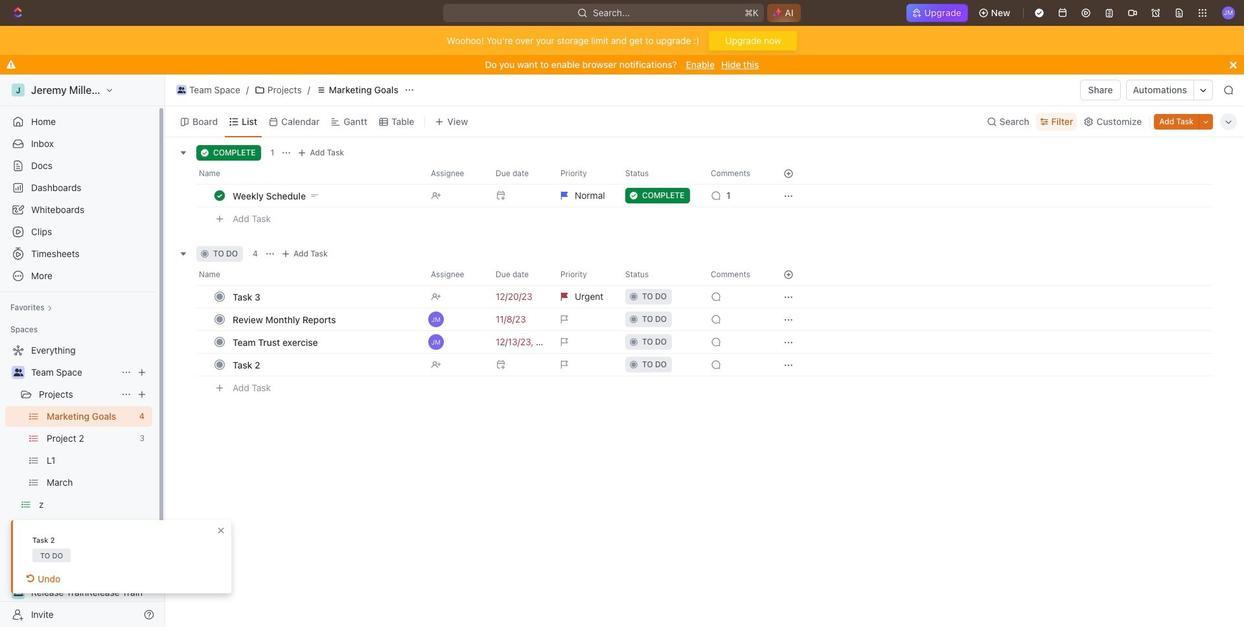 Task type: vqa. For each thing, say whether or not it's contained in the screenshot.
GARY ORLANDO'S WORKSPACE, , element
no



Task type: locate. For each thing, give the bounding box(es) containing it.
user group image
[[177, 87, 186, 93], [13, 369, 23, 377]]

tree
[[5, 340, 152, 627]]

0 vertical spatial user group image
[[177, 87, 186, 93]]

jeremy miller's workspace, , element
[[12, 84, 25, 97]]

sidebar navigation
[[0, 75, 168, 627]]

laptop code image
[[13, 589, 23, 597]]

0 horizontal spatial user group image
[[13, 369, 23, 377]]

1 horizontal spatial user group image
[[177, 87, 186, 93]]

1 vertical spatial user group image
[[13, 369, 23, 377]]



Task type: describe. For each thing, give the bounding box(es) containing it.
tree inside sidebar navigation
[[5, 340, 152, 627]]



